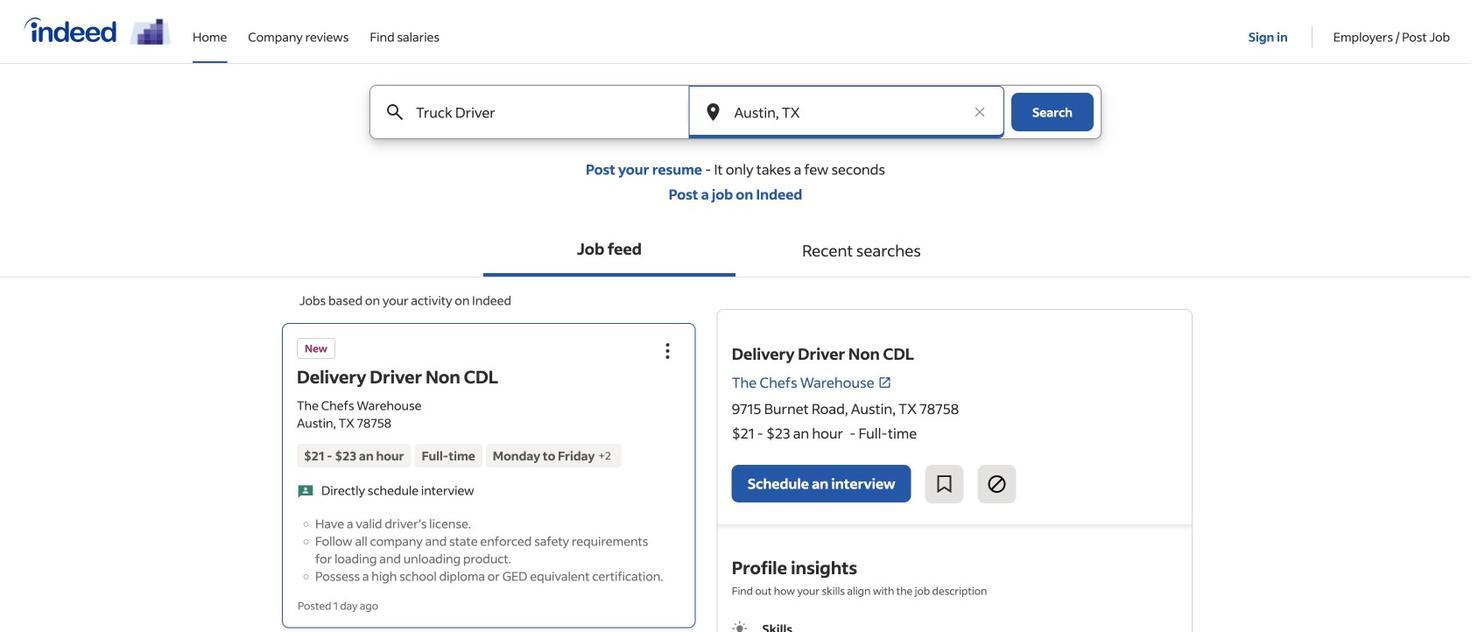 Task type: describe. For each thing, give the bounding box(es) containing it.
skills group
[[732, 620, 1178, 632]]

search: Job title, keywords, or company text field
[[413, 86, 658, 138]]

clear location input image
[[972, 103, 989, 121]]

not interested image
[[987, 474, 1008, 495]]

save this job image
[[934, 474, 955, 495]]

the chefs warehouse (opens in a new tab) image
[[878, 376, 892, 390]]



Task type: locate. For each thing, give the bounding box(es) containing it.
group
[[649, 332, 687, 371]]

main content
[[0, 85, 1472, 632]]

at indeed, we're committed to increasing representation of women at all levels of indeed's global workforce to at least 50% by 2030 image
[[130, 18, 172, 45]]

Edit location text field
[[731, 86, 963, 138]]

None search field
[[356, 85, 1116, 160]]

tab list
[[0, 224, 1472, 278]]



Task type: vqa. For each thing, say whether or not it's contained in the screenshot.
main content
yes



